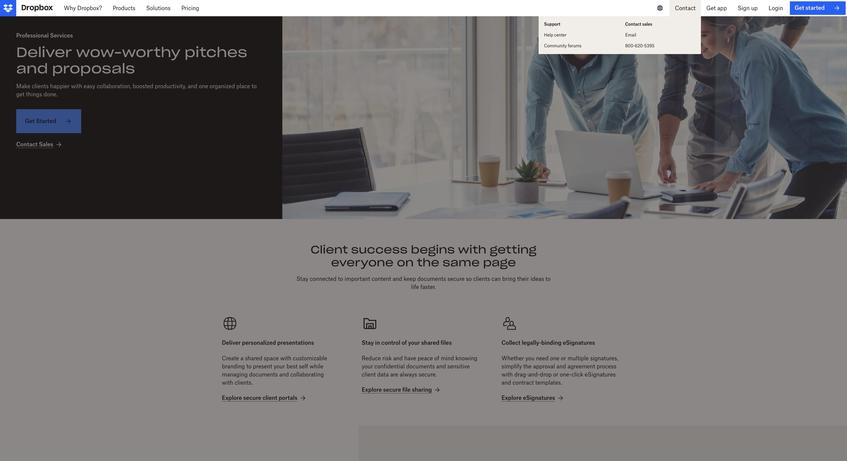 Task type: describe. For each thing, give the bounding box(es) containing it.
are
[[390, 371, 398, 378]]

approval
[[533, 363, 555, 370]]

0 vertical spatial shared
[[421, 339, 439, 346]]

get app button
[[701, 0, 732, 16]]

5395
[[644, 43, 654, 48]]

control
[[381, 339, 400, 346]]

space
[[264, 355, 279, 362]]

0 vertical spatial esignatures
[[563, 339, 595, 346]]

with inside the 'make clients happier with easy collaboration, boosted productivity, and one organized place to get things done.'
[[71, 83, 82, 90]]

shared inside create a shared space with customizable branding to present your best self while managing documents and collaborating with clients.
[[245, 355, 262, 362]]

connected
[[310, 276, 337, 282]]

data
[[377, 371, 389, 378]]

get for get app
[[706, 5, 716, 11]]

up
[[751, 5, 758, 11]]

secure for create a shared space with customizable branding to present your best self while managing documents and collaborating with clients.
[[243, 395, 261, 401]]

get started link
[[16, 109, 81, 133]]

secure inside the 'stay connected to important content and keep documents secure so clients can bring their ideas to life faster.'
[[448, 276, 464, 282]]

keep
[[404, 276, 416, 282]]

everyone
[[331, 256, 394, 270]]

one-
[[560, 371, 572, 378]]

0 vertical spatial or
[[561, 355, 566, 362]]

reduce risk and have peace of mind knowing your confidential documents and sensitive client data are always secure.
[[362, 355, 477, 378]]

portals
[[279, 395, 297, 401]]

contact sales
[[16, 141, 53, 148]]

get for get started
[[795, 5, 804, 11]]

reduce
[[362, 355, 381, 362]]

one inside the 'make clients happier with easy collaboration, boosted productivity, and one organized place to get things done.'
[[199, 83, 208, 90]]

and inside the deliver wow-worthy pitches and proposals
[[16, 60, 48, 77]]

content
[[372, 276, 391, 282]]

sensitive
[[447, 363, 470, 370]]

deliver wow-worthy pitches and proposals
[[16, 44, 247, 77]]

get for get started
[[25, 118, 35, 125]]

and-
[[528, 371, 540, 378]]

life
[[411, 284, 419, 290]]

branding
[[222, 363, 245, 370]]

1 vertical spatial or
[[553, 371, 558, 378]]

app
[[717, 5, 727, 11]]

binding
[[541, 339, 562, 346]]

started
[[806, 5, 825, 11]]

products button
[[107, 0, 141, 16]]

the inside whether you need one or multiple signatures, simplify the approval and agreement process with drag-and-drop or one-click esignatures and contract templates.
[[523, 363, 532, 370]]

started
[[36, 118, 56, 125]]

620-
[[635, 43, 644, 48]]

whether you need one or multiple signatures, simplify the approval and agreement process with drag-and-drop or one-click esignatures and contract templates.
[[502, 355, 618, 386]]

customizable
[[293, 355, 327, 362]]

so
[[466, 276, 472, 282]]

multiple
[[568, 355, 589, 362]]

esignatures inside whether you need one or multiple signatures, simplify the approval and agreement process with drag-and-drop or one-click esignatures and contract templates.
[[585, 371, 616, 378]]

their
[[517, 276, 529, 282]]

and inside create a shared space with customizable branding to present your best self while managing documents and collaborating with clients.
[[279, 371, 289, 378]]

why dropbox?
[[64, 5, 102, 11]]

always
[[400, 371, 417, 378]]

drag-
[[514, 371, 528, 378]]

contact button
[[670, 0, 701, 16]]

agreement
[[568, 363, 595, 370]]

2 horizontal spatial your
[[408, 339, 420, 346]]

collect
[[502, 339, 520, 346]]

1 vertical spatial client
[[263, 395, 277, 401]]

get
[[16, 91, 24, 98]]

secure.
[[419, 371, 437, 378]]

three people together in an office looking at a computer image
[[282, 16, 847, 219]]

secure for reduce risk and have peace of mind knowing your confidential documents and sensitive client data are always secure.
[[383, 387, 401, 393]]

drop
[[540, 371, 552, 378]]

explore for explore secure client portals
[[222, 395, 242, 401]]

login link
[[763, 0, 789, 16]]

why
[[64, 5, 76, 11]]

why dropbox? button
[[59, 0, 107, 16]]

process
[[597, 363, 617, 370]]

happier
[[50, 83, 70, 90]]

to right ideas
[[546, 276, 551, 282]]

the inside 'client success begins with getting everyone on the same page'
[[417, 256, 439, 270]]

a
[[241, 355, 244, 362]]

your inside create a shared space with customizable branding to present your best self while managing documents and collaborating with clients.
[[274, 363, 285, 370]]

community forums
[[544, 43, 582, 48]]

help center link
[[539, 30, 620, 41]]

place
[[236, 83, 250, 90]]

products
[[113, 5, 135, 11]]

email
[[625, 32, 636, 38]]

contact sales link
[[16, 141, 63, 149]]

professional services
[[16, 32, 73, 39]]

and down mind
[[436, 363, 446, 370]]

get started
[[25, 118, 56, 125]]

explore esignatures
[[502, 395, 555, 401]]

managing
[[222, 371, 248, 378]]

800-
[[625, 43, 635, 48]]

clients inside the 'stay connected to important content and keep documents secure so clients can bring their ideas to life faster.'
[[473, 276, 490, 282]]

templates.
[[535, 379, 562, 386]]

sharing
[[412, 387, 432, 393]]

community forums link
[[539, 41, 620, 51]]

have
[[404, 355, 416, 362]]

presentations
[[277, 339, 314, 346]]

productivity,
[[155, 83, 186, 90]]

contact sales
[[625, 22, 652, 27]]



Task type: locate. For each thing, give the bounding box(es) containing it.
1 horizontal spatial client
[[362, 371, 376, 378]]

and left contract on the bottom right
[[502, 379, 511, 386]]

clients.
[[235, 379, 253, 386]]

1 horizontal spatial the
[[523, 363, 532, 370]]

worthy
[[122, 44, 181, 61]]

2 horizontal spatial contact
[[675, 5, 696, 11]]

or left one-
[[553, 371, 558, 378]]

stay for stay connected to important content and keep documents secure so clients can bring their ideas to life faster.
[[296, 276, 308, 282]]

1 horizontal spatial stay
[[362, 339, 374, 346]]

documents down "present"
[[249, 371, 278, 378]]

need
[[536, 355, 549, 362]]

professional
[[16, 32, 49, 39]]

sales
[[39, 141, 53, 148]]

with up best
[[280, 355, 291, 362]]

deliver for deliver wow-worthy pitches and proposals
[[16, 44, 72, 61]]

client
[[311, 243, 348, 257]]

your
[[408, 339, 420, 346], [274, 363, 285, 370], [362, 363, 373, 370]]

with up so
[[458, 243, 487, 257]]

0 horizontal spatial stay
[[296, 276, 308, 282]]

can
[[492, 276, 501, 282]]

explore secure client portals link
[[222, 394, 307, 402]]

stay left in
[[362, 339, 374, 346]]

1 vertical spatial of
[[434, 355, 439, 362]]

get app
[[706, 5, 727, 11]]

shared left files
[[421, 339, 439, 346]]

getting
[[490, 243, 536, 257]]

2 horizontal spatial get
[[795, 5, 804, 11]]

dropbox?
[[77, 5, 102, 11]]

with down managing
[[222, 379, 233, 386]]

get left started
[[795, 5, 804, 11]]

deliver inside the deliver wow-worthy pitches and proposals
[[16, 44, 72, 61]]

0 horizontal spatial clients
[[32, 83, 49, 90]]

stay inside the 'stay connected to important content and keep documents secure so clients can bring their ideas to life faster.'
[[296, 276, 308, 282]]

shared right a
[[245, 355, 262, 362]]

documents
[[417, 276, 446, 282], [406, 363, 435, 370], [249, 371, 278, 378]]

your inside reduce risk and have peace of mind knowing your confidential documents and sensitive client data are always secure.
[[362, 363, 373, 370]]

and
[[16, 60, 48, 77], [188, 83, 197, 90], [393, 276, 402, 282], [393, 355, 403, 362], [436, 363, 446, 370], [557, 363, 566, 370], [279, 371, 289, 378], [502, 379, 511, 386]]

with down simplify
[[502, 371, 513, 378]]

client inside reduce risk and have peace of mind knowing your confidential documents and sensitive client data are always secure.
[[362, 371, 376, 378]]

esignatures inside explore esignatures link
[[523, 395, 555, 401]]

make
[[16, 83, 30, 90]]

to left "present"
[[246, 363, 252, 370]]

0 horizontal spatial get
[[25, 118, 35, 125]]

esignatures
[[563, 339, 595, 346], [585, 371, 616, 378], [523, 395, 555, 401]]

stay connected to important content and keep documents secure so clients can bring their ideas to life faster.
[[296, 276, 551, 290]]

forums
[[568, 43, 582, 48]]

create a shared space with customizable branding to present your best self while managing documents and collaborating with clients.
[[222, 355, 327, 386]]

0 horizontal spatial deliver
[[16, 44, 72, 61]]

explore for explore esignatures
[[502, 395, 522, 401]]

1 horizontal spatial get
[[706, 5, 716, 11]]

files
[[441, 339, 452, 346]]

0 horizontal spatial secure
[[243, 395, 261, 401]]

and inside the 'make clients happier with easy collaboration, boosted productivity, and one organized place to get things done.'
[[188, 83, 197, 90]]

0 horizontal spatial shared
[[245, 355, 262, 362]]

services
[[50, 32, 73, 39]]

0 horizontal spatial contact
[[16, 141, 38, 148]]

2 vertical spatial contact
[[16, 141, 38, 148]]

one inside whether you need one or multiple signatures, simplify the approval and agreement process with drag-and-drop or one-click esignatures and contract templates.
[[550, 355, 559, 362]]

or
[[561, 355, 566, 362], [553, 371, 558, 378]]

documents down peace
[[406, 363, 435, 370]]

peace
[[418, 355, 433, 362]]

contact up 'email'
[[625, 22, 641, 27]]

0 horizontal spatial client
[[263, 395, 277, 401]]

secure left so
[[448, 276, 464, 282]]

to left important
[[338, 276, 343, 282]]

to
[[252, 83, 257, 90], [338, 276, 343, 282], [546, 276, 551, 282], [246, 363, 252, 370]]

and down best
[[279, 371, 289, 378]]

0 horizontal spatial or
[[553, 371, 558, 378]]

0 vertical spatial stay
[[296, 276, 308, 282]]

wow-
[[76, 44, 122, 61]]

sign
[[738, 5, 750, 11]]

contact for contact sales
[[16, 141, 38, 148]]

make clients happier with easy collaboration, boosted productivity, and one organized place to get things done.
[[16, 83, 257, 98]]

your down the space
[[274, 363, 285, 370]]

1 horizontal spatial contact
[[625, 22, 641, 27]]

client left the data at the left bottom of page
[[362, 371, 376, 378]]

1 horizontal spatial clients
[[473, 276, 490, 282]]

signatures,
[[590, 355, 618, 362]]

confidential
[[374, 363, 405, 370]]

contact left sales at top left
[[16, 141, 38, 148]]

whether
[[502, 355, 524, 362]]

800-620-5395
[[625, 43, 654, 48]]

with left easy
[[71, 83, 82, 90]]

secure left file
[[383, 387, 401, 393]]

0 vertical spatial client
[[362, 371, 376, 378]]

deliver up create
[[222, 339, 241, 346]]

get left the started
[[25, 118, 35, 125]]

page
[[483, 256, 516, 270]]

to right place
[[252, 83, 257, 90]]

pricing link
[[176, 0, 205, 16]]

2 horizontal spatial secure
[[448, 276, 464, 282]]

or left the multiple
[[561, 355, 566, 362]]

1 vertical spatial shared
[[245, 355, 262, 362]]

1 vertical spatial secure
[[383, 387, 401, 393]]

1 vertical spatial contact
[[625, 22, 641, 27]]

sales
[[642, 22, 652, 27]]

1 horizontal spatial deliver
[[222, 339, 241, 346]]

0 vertical spatial secure
[[448, 276, 464, 282]]

support
[[544, 22, 560, 27]]

get started
[[795, 5, 825, 11]]

1 horizontal spatial of
[[434, 355, 439, 362]]

0 horizontal spatial of
[[402, 339, 407, 346]]

in
[[375, 339, 380, 346]]

explore down the data at the left bottom of page
[[362, 387, 382, 393]]

clients right so
[[473, 276, 490, 282]]

secure down clients.
[[243, 395, 261, 401]]

contact inside popup button
[[675, 5, 696, 11]]

stay left the connected
[[296, 276, 308, 282]]

1 vertical spatial clients
[[473, 276, 490, 282]]

documents inside the 'stay connected to important content and keep documents secure so clients can bring their ideas to life faster.'
[[417, 276, 446, 282]]

0 horizontal spatial the
[[417, 256, 439, 270]]

deliver for deliver personalized presentations
[[222, 339, 241, 346]]

pitches
[[185, 44, 247, 61]]

0 vertical spatial the
[[417, 256, 439, 270]]

with inside 'client success begins with getting everyone on the same page'
[[458, 243, 487, 257]]

stay in control of your shared files
[[362, 339, 452, 346]]

your up have
[[408, 339, 420, 346]]

sign up
[[738, 5, 758, 11]]

clients inside the 'make clients happier with easy collaboration, boosted productivity, and one organized place to get things done.'
[[32, 83, 49, 90]]

one right the need
[[550, 355, 559, 362]]

2 vertical spatial documents
[[249, 371, 278, 378]]

done.
[[43, 91, 57, 98]]

clients up things
[[32, 83, 49, 90]]

0 horizontal spatial one
[[199, 83, 208, 90]]

and left the keep
[[393, 276, 402, 282]]

sign up link
[[732, 0, 763, 16]]

explore for explore secure file sharing
[[362, 387, 382, 393]]

with inside whether you need one or multiple signatures, simplify the approval and agreement process with drag-and-drop or one-click esignatures and contract templates.
[[502, 371, 513, 378]]

self
[[299, 363, 308, 370]]

of left mind
[[434, 355, 439, 362]]

documents inside create a shared space with customizable branding to present your best self while managing documents and collaborating with clients.
[[249, 371, 278, 378]]

get inside popup button
[[706, 5, 716, 11]]

0 vertical spatial one
[[199, 83, 208, 90]]

best
[[286, 363, 298, 370]]

important
[[345, 276, 370, 282]]

esignatures up the multiple
[[563, 339, 595, 346]]

esignatures down templates.
[[523, 395, 555, 401]]

solutions button
[[141, 0, 176, 16]]

mind
[[441, 355, 454, 362]]

personalized
[[242, 339, 276, 346]]

1 horizontal spatial your
[[362, 363, 373, 370]]

easy
[[84, 83, 95, 90]]

2 horizontal spatial explore
[[502, 395, 522, 401]]

legally-
[[522, 339, 541, 346]]

solutions
[[146, 5, 171, 11]]

2 vertical spatial secure
[[243, 395, 261, 401]]

1 horizontal spatial or
[[561, 355, 566, 362]]

simplify
[[502, 363, 522, 370]]

1 vertical spatial deliver
[[222, 339, 241, 346]]

the down you
[[523, 363, 532, 370]]

1 vertical spatial esignatures
[[585, 371, 616, 378]]

0 vertical spatial of
[[402, 339, 407, 346]]

present
[[253, 363, 272, 370]]

0 horizontal spatial explore
[[222, 395, 242, 401]]

esignatures down process
[[585, 371, 616, 378]]

get started link
[[790, 1, 846, 15]]

documents up faster.
[[417, 276, 446, 282]]

0 horizontal spatial your
[[274, 363, 285, 370]]

to inside create a shared space with customizable branding to present your best self while managing documents and collaborating with clients.
[[246, 363, 252, 370]]

faster.
[[420, 284, 436, 290]]

1 horizontal spatial one
[[550, 355, 559, 362]]

to inside the 'make clients happier with easy collaboration, boosted productivity, and one organized place to get things done.'
[[252, 83, 257, 90]]

0 vertical spatial contact
[[675, 5, 696, 11]]

contact for contact sales
[[625, 22, 641, 27]]

explore down contract on the bottom right
[[502, 395, 522, 401]]

contact for contact
[[675, 5, 696, 11]]

of right control
[[402, 339, 407, 346]]

1 vertical spatial documents
[[406, 363, 435, 370]]

1 horizontal spatial secure
[[383, 387, 401, 393]]

and up one-
[[557, 363, 566, 370]]

contact left get app
[[675, 5, 696, 11]]

one left organized
[[199, 83, 208, 90]]

and inside the 'stay connected to important content and keep documents secure so clients can bring their ideas to life faster.'
[[393, 276, 402, 282]]

0 vertical spatial deliver
[[16, 44, 72, 61]]

documents inside reduce risk and have peace of mind knowing your confidential documents and sensitive client data are always secure.
[[406, 363, 435, 370]]

of inside reduce risk and have peace of mind knowing your confidential documents and sensitive client data are always secure.
[[434, 355, 439, 362]]

and up make
[[16, 60, 48, 77]]

1 vertical spatial stay
[[362, 339, 374, 346]]

1 vertical spatial the
[[523, 363, 532, 370]]

the
[[417, 256, 439, 270], [523, 363, 532, 370]]

client left portals
[[263, 395, 277, 401]]

of
[[402, 339, 407, 346], [434, 355, 439, 362]]

0 vertical spatial clients
[[32, 83, 49, 90]]

800-620-5395 link
[[620, 41, 701, 51]]

explore secure client portals
[[222, 395, 297, 401]]

1 vertical spatial one
[[550, 355, 559, 362]]

2 vertical spatial esignatures
[[523, 395, 555, 401]]

0 vertical spatial documents
[[417, 276, 446, 282]]

explore down clients.
[[222, 395, 242, 401]]

1 horizontal spatial shared
[[421, 339, 439, 346]]

things
[[26, 91, 42, 98]]

get left app
[[706, 5, 716, 11]]

and right productivity,
[[188, 83, 197, 90]]

client success begins with getting everyone on the same page
[[311, 243, 536, 270]]

click
[[572, 371, 583, 378]]

create
[[222, 355, 239, 362]]

file
[[402, 387, 411, 393]]

stay for stay in control of your shared files
[[362, 339, 374, 346]]

get
[[795, 5, 804, 11], [706, 5, 716, 11], [25, 118, 35, 125]]

your down reduce
[[362, 363, 373, 370]]

the up the 'stay connected to important content and keep documents secure so clients can bring their ideas to life faster.'
[[417, 256, 439, 270]]

deliver down professional services
[[16, 44, 72, 61]]

1 horizontal spatial explore
[[362, 387, 382, 393]]

explore esignatures link
[[502, 394, 565, 402]]

login
[[769, 5, 783, 11]]

and right risk
[[393, 355, 403, 362]]

on
[[397, 256, 414, 270]]

contact
[[675, 5, 696, 11], [625, 22, 641, 27], [16, 141, 38, 148]]



Task type: vqa. For each thing, say whether or not it's contained in the screenshot.
5395
yes



